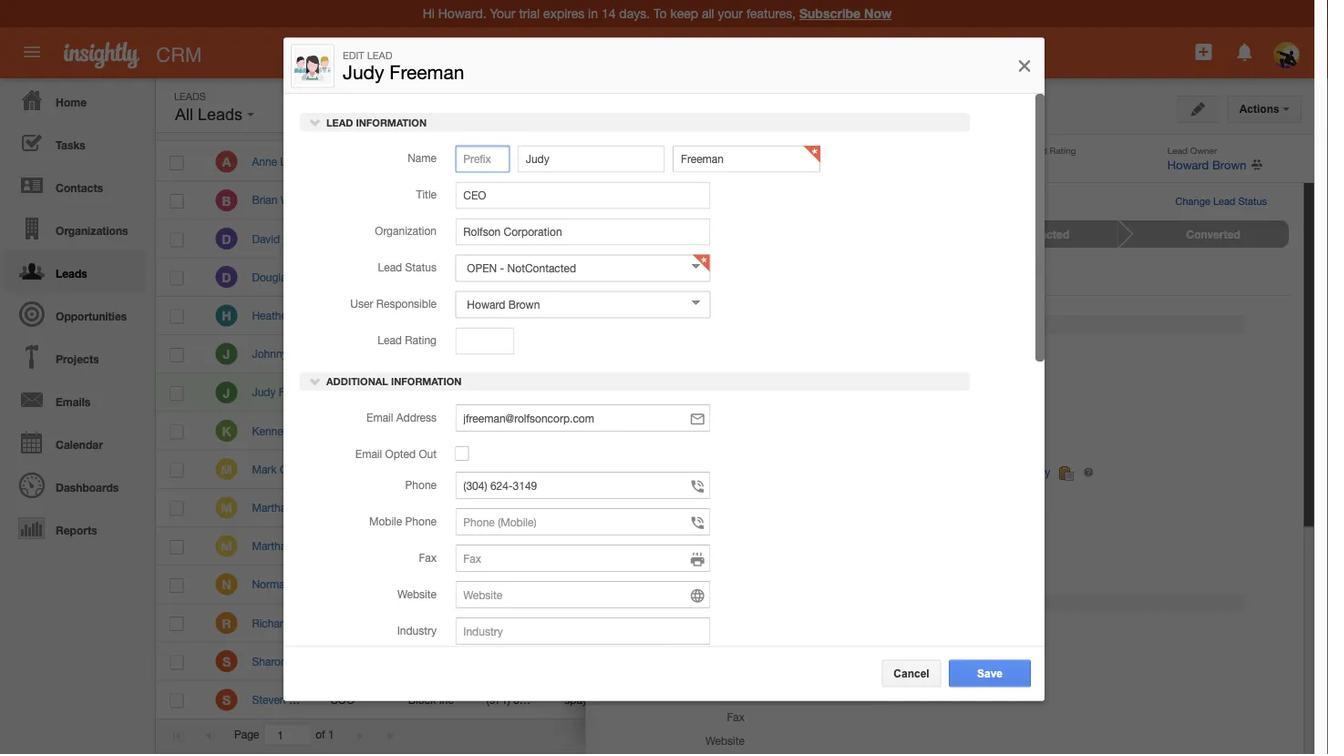 Task type: locate. For each thing, give the bounding box(es) containing it.
brown down cancel button
[[922, 694, 953, 707]]

finance director cell
[[316, 220, 410, 259]]

howard brown link up ben.nelson1980-l70998046-qhdlgu1@mailbox.insight.ly
[[880, 386, 953, 399]]

closed - disqualified for b
[[643, 194, 754, 207]]

1 horizontal spatial additional
[[632, 598, 694, 610]]

2 vertical spatial howard brown
[[880, 694, 953, 707]]

pm for a
[[801, 155, 817, 168]]

1 j row from the top
[[156, 335, 1036, 374]]

8 open - notcontacted from the top
[[643, 579, 752, 591]]

pm inside a row
[[801, 155, 817, 168]]

0 vertical spatial address
[[396, 411, 437, 424]]

owner down 'new'
[[1190, 145, 1217, 155]]

d up h link
[[222, 270, 231, 285]]

2 closed - disqualified from the top
[[643, 194, 754, 207]]

follow image inside j row
[[959, 346, 976, 364]]

export down import leads link
[[1063, 239, 1096, 252]]

open inside j row
[[643, 386, 673, 399]]

director
[[372, 232, 410, 245], [330, 309, 369, 322]]

mark carroll
[[252, 463, 312, 476]]

0 vertical spatial email address
[[367, 411, 437, 424]]

navigation containing home
[[0, 78, 146, 550]]

2 closed - disqualified cell from the top
[[629, 182, 754, 220]]

0 horizontal spatial title
[[330, 118, 352, 130]]

2 d from the top
[[222, 270, 231, 285]]

actions button
[[1228, 96, 1302, 123]]

pm for j
[[801, 386, 817, 399]]

show sidebar image
[[1132, 98, 1145, 111]]

2 smartmerge from the top
[[1047, 164, 1108, 177]]

1 m row from the top
[[156, 451, 1036, 489]]

martha up norma
[[252, 540, 286, 553]]

closed - disqualified up not contacted
[[643, 194, 754, 207]]

1 vertical spatial address
[[704, 466, 745, 479]]

notifications image
[[1234, 41, 1256, 63]]

0 vertical spatial import
[[1047, 187, 1087, 199]]

anderson
[[408, 540, 455, 553]]

3 pm from the top
[[801, 694, 817, 707]]

0 horizontal spatial director
[[330, 309, 369, 322]]

3 closed - disqualified from the top
[[643, 425, 754, 437]]

2 open - notcontacted from the top
[[643, 271, 752, 284]]

disqualified up lead status: not contacted
[[697, 155, 754, 168]]

open for spayne@blockinc.com
[[643, 694, 673, 707]]

m link left mark
[[216, 459, 237, 481]]

16- for a
[[721, 155, 737, 168]]

phone field image
[[690, 478, 706, 496], [690, 551, 706, 569]]

3 m link from the top
[[216, 536, 237, 558]]

chevron down image for email address
[[309, 375, 322, 388]]

0 vertical spatial organization
[[408, 118, 474, 130]]

none number field inside judy freeman 'dialog'
[[455, 328, 514, 355]]

(775) 616-7387 cell
[[472, 528, 560, 566]]

1 horizontal spatial opted
[[693, 645, 724, 658]]

0 vertical spatial chevron down image
[[309, 116, 322, 129]]

- inside the s row
[[676, 694, 680, 707]]

s down r
[[222, 655, 231, 670]]

1 vertical spatial smartmerge
[[1047, 164, 1108, 177]]

1 martha from the top
[[252, 502, 286, 514]]

howard brown
[[880, 386, 953, 399], [880, 656, 953, 668], [880, 694, 953, 707]]

johnny
[[252, 348, 288, 361]]

1 vertical spatial email address
[[675, 625, 745, 638]]

phone down gottlieb,
[[405, 479, 437, 492]]

now
[[864, 6, 892, 21]]

disqualified inside k row
[[697, 425, 754, 437]]

- inside n 'row'
[[676, 579, 680, 591]]

details link
[[605, 267, 663, 293]]

of left the "next"
[[671, 547, 680, 559]]

1 1:35 from the top
[[776, 155, 798, 168]]

0 horizontal spatial export
[[1063, 239, 1096, 252]]

kenneth bailey link
[[252, 425, 334, 437]]

martha hudson link
[[252, 540, 337, 553]]

d link for douglas baker vp of sales
[[216, 266, 237, 288]]

open inside the s row
[[643, 694, 673, 707]]

closed - disqualified cell
[[629, 143, 754, 182], [629, 182, 754, 220], [629, 412, 754, 451], [629, 605, 754, 643]]

and inside "cell"
[[496, 348, 514, 361]]

closed for a
[[643, 155, 686, 168]]

ceo cell
[[316, 374, 394, 412]]

2 vertical spatial 16-nov-23 1:35 pm
[[721, 694, 817, 707]]

ceo up ben.nelson1980-
[[763, 386, 786, 399]]

notcontacted inside the s row
[[683, 694, 752, 707]]

1 disqualified from the top
[[697, 155, 754, 168]]

1 vertical spatial rating
[[405, 334, 437, 347]]

date
[[647, 527, 670, 539], [645, 547, 668, 559]]

lead inside lead owner howard brown
[[1168, 145, 1188, 155]]

disqualified for a
[[697, 155, 754, 168]]

16-nov-23 import link
[[1047, 288, 1151, 301]]

0 vertical spatial 1:35
[[776, 155, 798, 168]]

3 closed - disqualified cell from the top
[[629, 412, 754, 451]]

auer,
[[445, 194, 469, 207]]

2 notcontacted from the top
[[683, 271, 752, 284]]

lead rating up rogahn,
[[378, 334, 437, 347]]

email
[[367, 411, 393, 424], [355, 448, 382, 461], [675, 466, 701, 479], [675, 625, 701, 638], [664, 645, 690, 658]]

6279
[[536, 232, 560, 245]]

2 s from the top
[[222, 693, 231, 708]]

d row
[[156, 220, 1036, 259], [156, 259, 1036, 297]]

d for douglas baker
[[222, 270, 231, 285]]

m
[[221, 462, 232, 477], [221, 501, 232, 516], [221, 539, 232, 554]]

j for judy freeman
[[223, 385, 230, 400]]

facility
[[330, 579, 364, 591]]

phone down shields
[[405, 515, 437, 528]]

export leads
[[1060, 239, 1128, 252]]

1 vertical spatial j link
[[216, 382, 237, 404]]

j link for judy freeman
[[216, 382, 237, 404]]

0 vertical spatial smartmerge
[[1047, 138, 1120, 150]]

9 open - notcontacted from the top
[[643, 694, 752, 707]]

1 closed - disqualified cell from the top
[[629, 143, 754, 182]]

name inside judy freeman 'dialog'
[[408, 152, 437, 165]]

out for organization
[[419, 448, 437, 461]]

k row
[[156, 412, 1036, 451]]

email address down rolfson
[[367, 411, 437, 424]]

manager up property manager
[[367, 579, 411, 591]]

follow image for dmatthews@ebertandsons.com
[[959, 231, 976, 248]]

2 phone field image from the top
[[690, 551, 706, 569]]

2 j link from the top
[[216, 382, 237, 404]]

6 notcontacted from the top
[[683, 502, 752, 514]]

0 vertical spatial additional
[[326, 376, 388, 388]]

0 vertical spatial title
[[330, 118, 352, 130]]

follow image inside n 'row'
[[959, 577, 976, 595]]

2 s link from the top
[[216, 690, 237, 711]]

out for title
[[727, 645, 745, 658]]

(805) 715-0369 rkdiaz@padbergh.com
[[486, 617, 674, 630]]

1 vertical spatial pm
[[801, 386, 817, 399]]

9 open from the top
[[643, 694, 673, 707]]

closed - disqualified cell down nkennedy@swaniawskillc.com
[[629, 605, 754, 643]]

0 horizontal spatial email opted out
[[355, 448, 437, 461]]

5 open from the top
[[643, 463, 673, 476]]

1 16-nov-23 1:35 pm from the top
[[721, 155, 817, 168]]

disqualified inside b row
[[697, 194, 754, 207]]

0 horizontal spatial lead information
[[324, 117, 427, 129]]

16-nov-23 1:35 pm cell for s
[[707, 682, 866, 720]]

owner inside lead owner howard brown
[[1190, 145, 1217, 155]]

information down related link
[[661, 319, 732, 331]]

kennedy
[[288, 579, 331, 591]]

follow image inside j row
[[959, 385, 976, 402]]

0 vertical spatial 16-nov-23 1:35 pm
[[721, 155, 817, 168]]

16-nov-23 1:35 pm cell
[[707, 143, 866, 182], [707, 374, 866, 412], [707, 682, 866, 720]]

None number field
[[455, 328, 514, 355]]

1 horizontal spatial inc
[[458, 540, 473, 553]]

steven payne link
[[252, 694, 328, 707]]

organization up howe-blanda llc cell
[[408, 118, 474, 130]]

open up kbailey@toobinc.com at bottom
[[643, 386, 673, 399]]

open for dmatthews@ebertandsons.com
[[643, 232, 673, 245]]

Search all data.... text field
[[505, 38, 865, 71]]

2 1:35 from the top
[[776, 386, 798, 399]]

next
[[683, 547, 706, 559]]

opted inside judy freeman 'dialog'
[[385, 448, 416, 461]]

s row
[[156, 643, 1036, 682], [156, 682, 1036, 720]]

- inside r row
[[690, 617, 694, 630]]

5 notcontacted from the top
[[683, 463, 752, 476]]

0 vertical spatial activity
[[709, 527, 745, 539]]

3 disqualified from the top
[[697, 425, 754, 437]]

3149
[[536, 386, 560, 399]]

2 follow image from the top
[[959, 346, 976, 364]]

a row
[[156, 143, 1036, 182]]

23 for s
[[761, 694, 773, 707]]

0 horizontal spatial email address
[[367, 411, 437, 424]]

opted for title
[[693, 645, 724, 658]]

brown up 'ben.nelson1980-l70998046-qhdlgu1@mailbox.insight.ly' link
[[922, 386, 953, 399]]

change
[[1176, 196, 1211, 207]]

1 vertical spatial import
[[1063, 213, 1095, 226]]

r link
[[216, 613, 237, 634]]

follow image inside "d" row
[[959, 231, 976, 248]]

farrell
[[517, 348, 547, 361]]

date up mhudson@andersoninc.com
[[647, 527, 670, 539]]

jfreeman@rolfsoncorp.com
[[565, 386, 696, 399]]

notcontacted inside j row
[[683, 386, 752, 399]]

imports
[[1123, 262, 1170, 273]]

4 open - notcontacted from the top
[[643, 386, 752, 399]]

23 inside a row
[[761, 155, 773, 168]]

brian white
[[252, 194, 309, 207]]

open - notcontacted cell for mbradley@shieldsgigot.com
[[629, 489, 752, 528]]

disqualified down the website field image
[[697, 617, 754, 630]]

1 closed from the top
[[643, 155, 686, 168]]

0 horizontal spatial fax
[[419, 552, 437, 564]]

3 open - notcontacted cell from the top
[[629, 297, 752, 335]]

2 vertical spatial not
[[655, 228, 674, 241]]

disqualified for r
[[697, 617, 754, 630]]

mhudson@andersoninc.com
[[565, 540, 704, 553]]

ben.nelson1980-
[[763, 466, 846, 479]]

cell
[[316, 143, 394, 182], [866, 143, 944, 182], [990, 143, 1036, 182], [316, 182, 394, 220], [550, 182, 629, 220], [707, 182, 866, 220], [866, 182, 944, 220], [990, 182, 1036, 220], [707, 220, 866, 259], [866, 220, 944, 259], [990, 220, 1036, 259], [550, 259, 629, 297], [707, 259, 866, 297], [866, 259, 944, 297], [990, 259, 1036, 297], [707, 297, 866, 335], [866, 297, 944, 335], [990, 297, 1036, 335], [316, 335, 394, 374], [550, 335, 629, 374], [629, 335, 707, 374], [707, 335, 866, 374], [866, 335, 944, 374], [990, 335, 1036, 374], [156, 374, 201, 412], [990, 374, 1036, 412], [316, 412, 394, 451], [394, 412, 472, 451], [707, 412, 866, 451], [866, 412, 944, 451], [990, 412, 1036, 451], [316, 451, 394, 489], [707, 451, 866, 489], [866, 451, 944, 489], [990, 451, 1036, 489], [316, 489, 394, 528], [707, 489, 866, 528], [866, 489, 944, 528], [990, 489, 1036, 528], [316, 528, 394, 566], [707, 528, 866, 566], [866, 528, 944, 566], [990, 528, 1036, 566], [707, 566, 866, 605], [866, 566, 944, 605], [990, 566, 1036, 605], [707, 605, 866, 643], [866, 605, 944, 643], [990, 605, 1036, 643], [316, 643, 394, 682], [394, 643, 472, 682], [472, 643, 550, 682], [550, 643, 629, 682], [629, 643, 707, 682], [707, 643, 866, 682]]

1 closed - disqualified from the top
[[643, 155, 754, 168]]

and inside cell
[[492, 463, 511, 476]]

name inside name judy freeman
[[746, 145, 770, 155]]

related link
[[666, 267, 727, 294]]

1 vertical spatial m
[[221, 501, 232, 516]]

- inside k row
[[690, 425, 694, 437]]

7 notcontacted from the top
[[683, 540, 752, 553]]

4 disqualified from the top
[[697, 617, 754, 630]]

shields & gigot cell
[[394, 489, 484, 528]]

dashboards
[[56, 481, 119, 494]]

1 vertical spatial llc
[[469, 579, 489, 591]]

the padberg company
[[408, 617, 521, 630]]

owner for created
[[713, 487, 745, 499]]

contacted up your
[[1015, 228, 1070, 241]]

b row
[[156, 182, 1036, 220]]

0 vertical spatial s
[[222, 655, 231, 670]]

2 vertical spatial m link
[[216, 536, 237, 558]]

None checkbox
[[170, 116, 183, 131], [170, 156, 184, 170], [170, 194, 184, 209], [170, 233, 184, 247], [170, 387, 184, 401], [170, 425, 184, 440], [170, 579, 184, 594], [170, 656, 184, 670], [170, 116, 183, 131], [170, 156, 184, 170], [170, 194, 184, 209], [170, 233, 184, 247], [170, 387, 184, 401], [170, 425, 184, 440], [170, 579, 184, 594], [170, 656, 184, 670]]

16-nov-23 1:35 pm inside the s row
[[721, 694, 817, 707]]

brown
[[1212, 158, 1247, 172], [922, 386, 953, 399], [922, 656, 953, 668], [922, 694, 953, 707]]

jfreeman@rolfsoncorp.com cell
[[550, 374, 696, 412]]

notcontacted for mhudson@andersoninc.com
[[683, 540, 752, 553]]

7 open - notcontacted cell from the top
[[629, 528, 752, 566]]

not for lead status not contacted
[[605, 158, 626, 172]]

1 16-nov-23 1:35 pm cell from the top
[[707, 143, 866, 182]]

freeman inside name judy freeman
[[775, 158, 821, 172]]

4 closed - disqualified from the top
[[643, 617, 754, 630]]

closed - disqualified cell up not contacted link in the top of the page
[[629, 182, 754, 220]]

3 notcontacted from the top
[[683, 309, 752, 322]]

open down rkdiaz@padbergh.com
[[643, 694, 673, 707]]

9 notcontacted from the top
[[683, 694, 752, 707]]

0 vertical spatial additional information
[[324, 376, 462, 388]]

(937)
[[486, 348, 510, 361]]

open up mbradley@shieldsgigot.com
[[643, 463, 673, 476]]

pm inside the s row
[[801, 694, 817, 707]]

m link for martha bradley
[[216, 497, 237, 519]]

open - notcontacted cell
[[629, 220, 752, 259], [629, 259, 752, 297], [629, 297, 752, 335], [629, 374, 752, 412], [629, 451, 752, 489], [629, 489, 752, 528], [629, 528, 752, 566], [629, 566, 752, 605], [629, 682, 752, 720]]

follow image
[[959, 270, 976, 287], [959, 346, 976, 364], [959, 500, 976, 518], [959, 654, 976, 672], [959, 693, 976, 710]]

address inside judy freeman 'dialog'
[[396, 411, 437, 424]]

0 vertical spatial m
[[221, 462, 232, 477]]

1 s from the top
[[222, 655, 231, 670]]

open - notcontacted inside j row
[[643, 386, 752, 399]]

open - notcontacted for mhudson@andersoninc.com
[[643, 540, 752, 553]]

16- for j
[[721, 386, 737, 399]]

notcontacted inside h row
[[683, 309, 752, 322]]

23 inside j row
[[761, 386, 773, 399]]

2 pm from the top
[[801, 386, 817, 399]]

follow image
[[778, 104, 795, 121], [959, 154, 976, 171], [959, 193, 976, 210], [959, 231, 976, 248], [959, 308, 976, 325], [959, 385, 976, 402], [959, 423, 976, 441], [959, 462, 976, 479], [959, 539, 976, 556], [959, 577, 976, 595], [959, 616, 976, 633]]

email address
[[367, 411, 437, 424], [675, 625, 745, 638]]

1 vertical spatial 1:35
[[776, 386, 798, 399]]

leads right all
[[198, 105, 243, 124]]

Industry text field
[[455, 618, 710, 646]]

howard brown link for sharon little
[[880, 656, 953, 668]]

1 horizontal spatial fax
[[727, 711, 745, 724]]

open left related
[[643, 271, 673, 284]]

0 vertical spatial out
[[419, 448, 437, 461]]

1 s row from the top
[[156, 643, 1036, 682]]

follow image for hsanders@trophygroup.com
[[959, 308, 976, 325]]

4 closed - disqualified cell from the top
[[629, 605, 754, 643]]

1 vertical spatial d link
[[216, 266, 237, 288]]

(406) 653-3860 cell
[[472, 143, 560, 182]]

0 vertical spatial email opted out
[[355, 448, 437, 461]]

3 open from the top
[[643, 309, 673, 322]]

ceo down wheeler
[[330, 386, 353, 399]]

title up organization lead status
[[724, 386, 745, 399]]

1 j link from the top
[[216, 343, 237, 365]]

lead information
[[324, 117, 427, 129], [629, 319, 732, 331]]

0 horizontal spatial additional
[[326, 376, 388, 388]]

d row up (206) 645-7995 hsanders@trophygroup.com
[[156, 259, 1036, 297]]

sharon little
[[252, 656, 314, 668]]

save
[[977, 668, 1003, 680]]

sons down david matthews finance director ebert and sons (570) 412-6279 dmatthews@ebertandsons.com
[[468, 271, 493, 284]]

additional information inside judy freeman 'dialog'
[[324, 376, 462, 388]]

open - notcontacted inside h row
[[643, 309, 752, 322]]

sons left (570)
[[459, 232, 484, 245]]

information down the "next"
[[696, 598, 767, 610]]

closed inside k row
[[643, 425, 686, 437]]

closed inside b row
[[643, 194, 686, 207]]

phone field image
[[690, 514, 706, 533]]

row group containing a
[[156, 143, 1036, 720]]

smartmerge up /
[[1047, 164, 1108, 177]]

row
[[156, 107, 1035, 141]]

smartmerge leads
[[1047, 164, 1141, 177]]

title right full name
[[330, 118, 352, 130]]

inc.
[[472, 194, 490, 207]]

1 m link from the top
[[216, 459, 237, 481]]

(202) 168-3484 cell
[[472, 259, 560, 297]]

2 m from the top
[[221, 501, 232, 516]]

0 vertical spatial 16-nov-23 1:35 pm cell
[[707, 143, 866, 182]]

1 howard brown from the top
[[880, 386, 953, 399]]

2 j from the top
[[223, 385, 230, 400]]

column header
[[989, 107, 1035, 141]]

gottlieb, schultz and d'amore cell
[[394, 451, 557, 489]]

contacts link
[[5, 164, 146, 207]]

1 vertical spatial 16-nov-23 1:35 pm
[[721, 386, 817, 399]]

cancel button
[[882, 660, 941, 688]]

j row
[[156, 335, 1036, 374], [156, 374, 1036, 412]]

closed - disqualified cell for a
[[629, 143, 754, 182]]

s for sharon little
[[222, 655, 231, 670]]

contacted up status:
[[629, 158, 688, 172]]

brown up change lead status
[[1212, 158, 1247, 172]]

martha for martha bradley
[[252, 502, 286, 514]]

0 horizontal spatial inc
[[439, 694, 454, 707]]

3 howard brown from the top
[[880, 694, 953, 707]]

(775)
[[486, 540, 510, 553]]

inc inside anderson inc cell
[[458, 540, 473, 553]]

chevron down image
[[309, 116, 322, 129], [309, 375, 322, 388]]

howard inside lead owner howard brown
[[1168, 158, 1209, 172]]

follow image inside a row
[[959, 154, 976, 171]]

export
[[1097, 187, 1137, 199], [1063, 239, 1096, 252]]

open - notcontacted for mcarroll@gsd.com
[[643, 463, 752, 476]]

llc inside n 'row'
[[469, 579, 489, 591]]

1 d row from the top
[[156, 220, 1036, 259]]

0 horizontal spatial rating
[[405, 334, 437, 347]]

and right ebert on the left top of page
[[437, 232, 456, 245]]

1 vertical spatial out
[[727, 645, 745, 658]]

0 vertical spatial j
[[223, 347, 230, 362]]

3 1:35 from the top
[[776, 694, 798, 707]]

follow image inside "d" row
[[959, 270, 976, 287]]

4 open from the top
[[643, 386, 673, 399]]

open for mbradley@shieldsgigot.com
[[643, 502, 673, 514]]

j for johnny wheeler
[[223, 347, 230, 362]]

(406) 653-3860 anne.lynch@howeblanda.com
[[486, 155, 711, 168]]

follow image inside m row
[[959, 500, 976, 518]]

closed - disqualified inside b row
[[643, 194, 754, 207]]

blanda
[[441, 155, 475, 168]]

1:35 inside the s row
[[776, 694, 798, 707]]

d link down b
[[216, 228, 237, 250]]

activity
[[709, 527, 745, 539], [709, 547, 745, 559]]

2 d link from the top
[[216, 266, 237, 288]]

closed - disqualified up the link email address
[[643, 425, 754, 437]]

durgan and sons cell
[[394, 259, 493, 297]]

16-nov-23 1:35 pm inside a row
[[721, 155, 817, 168]]

inc left (775)
[[458, 540, 473, 553]]

closed - disqualified for r
[[643, 617, 754, 630]]

3 open - notcontacted from the top
[[643, 309, 752, 322]]

open - notcontacted inside n 'row'
[[643, 579, 752, 591]]

navigation
[[0, 78, 146, 550]]

1 open - notcontacted cell from the top
[[629, 220, 752, 259]]

3 16-nov-23 1:35 pm cell from the top
[[707, 682, 866, 720]]

pm inside j row
[[801, 386, 817, 399]]

responsible
[[376, 298, 437, 310]]

chevron down image down wheeler
[[309, 375, 322, 388]]

2 vertical spatial title
[[724, 386, 745, 399]]

lead rating inside judy freeman 'dialog'
[[378, 334, 437, 347]]

facility manager cell
[[316, 566, 411, 605]]

1
[[328, 729, 334, 742]]

1 vertical spatial email opted out
[[664, 645, 745, 658]]

653-
[[513, 155, 536, 168]]

0 horizontal spatial not
[[605, 158, 626, 172]]

activity down 'created' in the right of the page
[[709, 527, 745, 539]]

Phone text field
[[455, 472, 710, 500]]

owner for brown
[[1190, 145, 1217, 155]]

16-nov-23 1:35 pm
[[721, 155, 817, 168], [721, 386, 817, 399], [721, 694, 817, 707]]

email opted out inside judy freeman 'dialog'
[[355, 448, 437, 461]]

2 phone from the top
[[405, 515, 437, 528]]

None checkbox
[[170, 271, 184, 286], [170, 310, 184, 324], [170, 348, 184, 363], [455, 447, 469, 461], [170, 464, 184, 478], [170, 502, 184, 517], [170, 540, 184, 555], [170, 617, 184, 632], [170, 694, 184, 709], [170, 271, 184, 286], [170, 310, 184, 324], [170, 348, 184, 363], [455, 447, 469, 461], [170, 464, 184, 478], [170, 502, 184, 517], [170, 540, 184, 555], [170, 617, 184, 632], [170, 694, 184, 709]]

howard brown for jfreeman@rolfsoncorp.com
[[880, 386, 953, 399]]

1 vertical spatial inc
[[439, 694, 454, 707]]

lead information up howe-
[[324, 117, 427, 129]]

1 activity from the top
[[709, 527, 745, 539]]

16-nov-23 1:35 pm cell for a
[[707, 143, 866, 182]]

1 vertical spatial phone field image
[[690, 551, 706, 569]]

mbradley@shieldsgigot.com
[[565, 502, 702, 514]]

additional information down rogahn,
[[324, 376, 462, 388]]

status inside judy freeman 'dialog'
[[405, 261, 437, 274]]

smartmerge for smartmerge leads
[[1047, 138, 1120, 150]]

1:35
[[776, 155, 798, 168], [776, 386, 798, 399], [776, 694, 798, 707]]

1 vertical spatial m link
[[216, 497, 237, 519]]

1 horizontal spatial email address
[[675, 625, 745, 638]]

howard brown down cancel button
[[880, 694, 953, 707]]

manager right property
[[375, 617, 418, 630]]

0 vertical spatial director
[[372, 232, 410, 245]]

and left 733-
[[492, 463, 511, 476]]

d row down title text box
[[156, 220, 1036, 259]]

2 ceo from the left
[[330, 386, 353, 399]]

1 m from the top
[[221, 462, 232, 477]]

follow image inside k row
[[959, 423, 976, 441]]

1 horizontal spatial out
[[727, 645, 745, 658]]

2 horizontal spatial rating
[[1050, 145, 1076, 155]]

(202)
[[486, 271, 510, 284]]

david matthews link
[[252, 232, 340, 245]]

0 vertical spatial martha
[[252, 502, 286, 514]]

3860
[[536, 155, 560, 168]]

open for nkennedy@swaniawskillc.com
[[643, 579, 673, 591]]

lead rating
[[1027, 145, 1076, 155], [378, 334, 437, 347]]

activity right the "next"
[[709, 547, 745, 559]]

address up 'created' in the right of the page
[[704, 466, 745, 479]]

j link down h
[[216, 343, 237, 365]]

not inside not contacted link
[[655, 228, 674, 241]]

0 vertical spatial owner
[[1190, 145, 1217, 155]]

Website text field
[[455, 582, 710, 609]]

s row down industry text field
[[156, 682, 1036, 720]]

closed - disqualified cell up lead status: not contacted
[[629, 143, 754, 182]]

1 vertical spatial phone
[[405, 515, 437, 528]]

kbailey@toobinc.com cell
[[550, 412, 669, 451]]

leads inside navigation
[[56, 267, 87, 280]]

s link for steven payne
[[216, 690, 237, 711]]

m link for mark carroll
[[216, 459, 237, 481]]

m link left 'martha bradley'
[[216, 497, 237, 519]]

open for jfreeman@rolfsoncorp.com
[[643, 386, 673, 399]]

closed - disqualified down the website field image
[[643, 617, 754, 630]]

4 closed from the top
[[643, 617, 686, 630]]

2 m link from the top
[[216, 497, 237, 519]]

nov-
[[737, 155, 761, 168], [1080, 288, 1104, 301], [737, 386, 761, 399], [737, 694, 761, 707]]

j link for johnny wheeler
[[216, 343, 237, 365]]

follow image inside r row
[[959, 616, 976, 633]]

(407) 546-6906 cell
[[472, 412, 560, 451]]

4 follow image from the top
[[959, 654, 976, 672]]

(304) 624-3149 cell
[[472, 374, 560, 412]]

email opted out up gottlieb,
[[355, 448, 437, 461]]

import
[[1047, 187, 1087, 199], [1063, 213, 1095, 226], [1119, 288, 1151, 301]]

the padberg company cell
[[394, 605, 521, 643]]

lead inside "lead status not contacted"
[[605, 145, 626, 155]]

1 vertical spatial s link
[[216, 690, 237, 711]]

1 vertical spatial additional information
[[629, 598, 767, 610]]

norma
[[252, 579, 285, 591]]

emails link
[[5, 378, 146, 421]]

m left 'martha bradley'
[[221, 501, 232, 516]]

email address down the website field image
[[675, 625, 745, 638]]

1 horizontal spatial ceo
[[763, 386, 786, 399]]

block inc cell
[[394, 682, 472, 720]]

projects link
[[5, 335, 146, 378]]

disqualified inside r row
[[697, 617, 754, 630]]

follow image for (971) 344-9290 spayne@blockinc.com
[[959, 693, 976, 710]]

open
[[643, 232, 673, 245], [643, 271, 673, 284], [643, 309, 673, 322], [643, 386, 673, 399], [643, 463, 673, 476], [643, 502, 673, 514], [643, 540, 673, 553], [643, 579, 673, 591], [643, 694, 673, 707]]

mcarroll@gsd.com cell
[[550, 451, 655, 489]]

inc inside block inc cell
[[439, 694, 454, 707]]

rogahn, gleason and farrell cell
[[394, 335, 547, 374]]

1:35 inside j row
[[776, 386, 798, 399]]

1 horizontal spatial rating
[[713, 567, 745, 579]]

4 notcontacted from the top
[[683, 386, 752, 399]]

closed - disqualified inside r row
[[643, 617, 754, 630]]

j up k "link"
[[223, 385, 230, 400]]

additional down wheeler
[[326, 376, 388, 388]]

5 open - notcontacted from the top
[[643, 463, 752, 476]]

disqualified inside a row
[[697, 155, 754, 168]]

email opted out for organization
[[355, 448, 437, 461]]

m row
[[156, 451, 1036, 489], [156, 489, 1036, 528], [156, 528, 1036, 566]]

lead information inside judy freeman 'dialog'
[[324, 117, 427, 129]]

0 vertical spatial d
[[222, 232, 231, 247]]

m for mark carroll
[[221, 462, 232, 477]]

0 vertical spatial pm
[[801, 155, 817, 168]]

closed - disqualified for a
[[643, 155, 754, 168]]

open left the "next"
[[643, 540, 673, 553]]

0 vertical spatial s link
[[216, 651, 237, 673]]

out inside judy freeman 'dialog'
[[419, 448, 437, 461]]

email opted out
[[355, 448, 437, 461], [664, 645, 745, 658]]

smartmerge up smartmerge leads
[[1047, 138, 1120, 150]]

6 open - notcontacted cell from the top
[[629, 489, 752, 528]]

16-nov-23 1:35 pm inside j row
[[721, 386, 817, 399]]

d down b
[[222, 232, 231, 247]]

r
[[222, 616, 231, 631]]

nov- for s
[[737, 694, 761, 707]]

import down imports
[[1119, 288, 1151, 301]]

2 16-nov-23 1:35 pm from the top
[[721, 386, 817, 399]]

brown inside j row
[[922, 386, 953, 399]]

website inside judy freeman 'dialog'
[[398, 588, 437, 601]]

open inside n 'row'
[[643, 579, 673, 591]]

0 vertical spatial fax
[[419, 552, 437, 564]]

created
[[706, 507, 745, 519]]

coo
[[330, 694, 355, 707]]

1 notcontacted from the top
[[683, 232, 752, 245]]

close image
[[1016, 55, 1034, 77]]

nov- inside a row
[[737, 155, 761, 168]]

1 vertical spatial title
[[416, 188, 437, 201]]

1 vertical spatial howard brown
[[880, 656, 953, 668]]

8 open - notcontacted cell from the top
[[629, 566, 752, 605]]

1 vertical spatial opted
[[693, 645, 724, 658]]

16- inside j row
[[721, 386, 737, 399]]

link
[[651, 466, 672, 479]]

2 vertical spatial m
[[221, 539, 232, 554]]

1 horizontal spatial owner
[[1190, 145, 1217, 155]]

fax inside judy freeman 'dialog'
[[419, 552, 437, 564]]

leads all leads
[[174, 90, 247, 124]]

1 d from the top
[[222, 232, 231, 247]]

1 horizontal spatial email opted out
[[664, 645, 745, 658]]

1 vertical spatial fax
[[727, 711, 745, 724]]

brown inside lead owner howard brown
[[1212, 158, 1247, 172]]

0 vertical spatial opted
[[385, 448, 416, 461]]

disqualified down last name text box
[[697, 194, 754, 207]]

h row
[[156, 297, 1036, 335]]

and left farrell
[[496, 348, 514, 361]]

notcontacted
[[683, 232, 752, 245], [683, 271, 752, 284], [683, 309, 752, 322], [683, 386, 752, 399], [683, 463, 752, 476], [683, 502, 752, 514], [683, 540, 752, 553], [683, 579, 752, 591], [683, 694, 752, 707]]

16- inside the s row
[[721, 694, 737, 707]]

name right full
[[273, 118, 304, 130]]

open inside h row
[[643, 309, 673, 322]]

j down h
[[223, 347, 230, 362]]

0 horizontal spatial opted
[[385, 448, 416, 461]]

bogan-auer, inc. (251) 735-5824
[[408, 194, 560, 207]]

lead inside organization lead status
[[686, 426, 710, 439]]

information down rogahn,
[[391, 376, 462, 388]]

1 horizontal spatial lead information
[[629, 319, 732, 331]]

open - notcontacted for dmatthews@ebertandsons.com
[[643, 232, 752, 245]]

3 16-nov-23 1:35 pm from the top
[[721, 694, 817, 707]]

6 open from the top
[[643, 502, 673, 514]]

property manager cell
[[316, 605, 418, 643]]

row group
[[156, 143, 1036, 720]]

status inside "lead status not contacted"
[[628, 145, 654, 155]]

address down the website field image
[[704, 625, 745, 638]]

1 j from the top
[[223, 347, 230, 362]]

16- inside a row
[[721, 155, 737, 168]]

3 closed from the top
[[643, 425, 686, 437]]

m left mark
[[221, 462, 232, 477]]

6 open - notcontacted from the top
[[643, 502, 752, 514]]

5 follow image from the top
[[959, 693, 976, 710]]

7 open from the top
[[643, 540, 673, 553]]

d'amore
[[514, 463, 557, 476]]

howard brown link down cancel button
[[880, 694, 953, 707]]

coo cell
[[316, 682, 394, 720]]

opted for organization
[[385, 448, 416, 461]]

1 chevron down image from the top
[[309, 116, 322, 129]]

1 vertical spatial not
[[681, 196, 698, 208]]

david matthews finance director ebert and sons (570) 412-6279 dmatthews@ebertandsons.com
[[252, 232, 719, 245]]

1 horizontal spatial not
[[655, 228, 674, 241]]

howard brown link
[[1168, 158, 1247, 172], [880, 386, 953, 399], [880, 656, 953, 668], [880, 694, 953, 707]]

brown left save
[[922, 656, 953, 668]]

ben.nelson1980-l70998046-qhdlgu1@mailbox.insight.ly link
[[763, 466, 1050, 479]]

rogahn,
[[408, 348, 449, 361]]

email opted out down the website field image
[[664, 645, 745, 658]]

(928) 565468 cell
[[472, 489, 550, 528]]

d link up h link
[[216, 266, 237, 288]]

fax for organization
[[419, 552, 437, 564]]

Title text field
[[455, 182, 710, 209]]

david
[[252, 232, 280, 245]]

1 pm from the top
[[801, 155, 817, 168]]

nov- inside the s row
[[737, 694, 761, 707]]

contacts
[[56, 181, 103, 194]]

organization lead status
[[683, 406, 745, 439]]

- for dmatthews@ebertandsons.com
[[676, 232, 680, 245]]

your
[[1047, 262, 1077, 273]]

- inside a row
[[690, 155, 694, 168]]

llc inside cell
[[478, 155, 498, 168]]

closed up link
[[643, 425, 686, 437]]

23 for a
[[761, 155, 773, 168]]

1 open from the top
[[643, 232, 673, 245]]

- inside b row
[[690, 194, 694, 207]]

open down status:
[[643, 232, 673, 245]]

kbailey@toobinc.com
[[565, 425, 669, 437]]

2 vertical spatial rating
[[713, 567, 745, 579]]

Fax text field
[[455, 545, 710, 573]]

not inside "lead status not contacted"
[[605, 158, 626, 172]]

h
[[222, 308, 231, 324]]

phone field image up phone field image
[[690, 478, 706, 496]]

chevron down image right full name
[[309, 116, 322, 129]]

organization up lead status
[[375, 225, 437, 238]]

1 vertical spatial export
[[1063, 239, 1096, 252]]

lead rating down display: grid image
[[1027, 145, 1076, 155]]

ebert and sons cell
[[394, 220, 484, 259]]

1 open - notcontacted from the top
[[643, 232, 752, 245]]

llc up the padberg company at the bottom left of page
[[469, 579, 489, 591]]

5 open - notcontacted cell from the top
[[629, 451, 752, 489]]

16-nov-23 1:35 pm for j
[[721, 386, 817, 399]]

1 vertical spatial director
[[330, 309, 369, 322]]

d link for david matthews finance director ebert and sons (570) 412-6279 dmatthews@ebertandsons.com
[[216, 228, 237, 250]]

3 m from the top
[[221, 539, 232, 554]]

closed down nkennedy@swaniawskillc.com
[[643, 617, 686, 630]]

open - notcontacted inside the s row
[[643, 694, 752, 707]]

manager
[[367, 579, 411, 591], [375, 617, 418, 630]]

7 open - notcontacted from the top
[[643, 540, 752, 553]]

owner inside lead owner lead created date of last activity date of next activity lead rating
[[713, 487, 745, 499]]

howard brown up ben.nelson1980-l70998046-qhdlgu1@mailbox.insight.ly
[[880, 386, 953, 399]]

(937) 360-8462 cell
[[472, 335, 560, 374]]

leads up export leads
[[1098, 213, 1128, 226]]

2 vertical spatial 16-nov-23 1:35 pm cell
[[707, 682, 866, 720]]

1 vertical spatial s
[[222, 693, 231, 708]]

0 vertical spatial llc
[[478, 155, 498, 168]]

1 s link from the top
[[216, 651, 237, 673]]

- for mhudson@andersoninc.com
[[676, 540, 680, 553]]

export right /
[[1097, 187, 1137, 199]]

2 disqualified from the top
[[697, 194, 754, 207]]

1 horizontal spatial additional information
[[629, 598, 767, 610]]

4 open - notcontacted cell from the top
[[629, 374, 752, 412]]

- inside h row
[[676, 309, 680, 322]]

2 d row from the top
[[156, 259, 1036, 297]]

open - notcontacted cell for mcarroll@gsd.com
[[629, 451, 752, 489]]

notcontacted for hsanders@trophygroup.com
[[683, 309, 752, 322]]

168-
[[513, 271, 536, 284]]

website
[[398, 588, 437, 601], [706, 735, 745, 747]]

2 open from the top
[[643, 271, 673, 284]]

phone field image for phone
[[690, 478, 706, 496]]

disqualified up the link email address
[[697, 425, 754, 437]]

howard brown left save
[[880, 656, 953, 668]]

out
[[419, 448, 437, 461], [727, 645, 745, 658]]

import for import leads
[[1063, 213, 1095, 226]]

Search this list... text field
[[703, 91, 908, 119]]

360-
[[513, 348, 536, 361]]

pm for s
[[801, 694, 817, 707]]

n link
[[216, 574, 237, 596]]

closed up status:
[[643, 155, 686, 168]]

2 closed from the top
[[643, 194, 686, 207]]

title left auer, on the left of page
[[416, 188, 437, 201]]

1 vertical spatial activity
[[709, 547, 745, 559]]

0 vertical spatial j link
[[216, 343, 237, 365]]

closed - disqualified for k
[[643, 425, 754, 437]]

nov- inside j row
[[737, 386, 761, 399]]

contacted down lead status: not contacted
[[677, 228, 731, 241]]

closed - disqualified cell up the link email address
[[629, 412, 754, 451]]

vp of sales cell
[[316, 259, 394, 297]]

0 horizontal spatial additional information
[[324, 376, 462, 388]]

s left steven
[[222, 693, 231, 708]]



Task type: vqa. For each thing, say whether or not it's contained in the screenshot.
Personalize
no



Task type: describe. For each thing, give the bounding box(es) containing it.
9290
[[536, 694, 560, 707]]

of left 1 at bottom
[[316, 729, 325, 742]]

organization inside judy freeman 'dialog'
[[375, 225, 437, 238]]

information up howe-
[[356, 117, 427, 129]]

qhdlgu1@mailbox.insight.ly
[[905, 466, 1050, 479]]

block
[[408, 694, 436, 707]]

record permissions image
[[801, 101, 817, 124]]

- for spayne@blockinc.com
[[676, 694, 680, 707]]

565468
[[513, 502, 550, 514]]

rating inside judy freeman 'dialog'
[[405, 334, 437, 347]]

judy freeman dialog
[[284, 38, 1045, 755]]

brian
[[252, 194, 278, 207]]

schultz
[[453, 463, 489, 476]]

import / export
[[1047, 187, 1137, 199]]

douglas
[[252, 271, 292, 284]]

heather sanders link
[[252, 309, 343, 322]]

Phone (Mobile) text field
[[455, 509, 710, 536]]

m for martha bradley
[[221, 501, 232, 516]]

1:35 for s
[[776, 694, 798, 707]]

inc for m
[[458, 540, 473, 553]]

7387
[[536, 540, 560, 553]]

- for rkdiaz@padbergh.com
[[690, 617, 694, 630]]

16-nov-23 1:35 pm for s
[[721, 694, 817, 707]]

hsanders@trophygroup.com cell
[[550, 297, 703, 335]]

not contacted
[[655, 228, 731, 241]]

1 vertical spatial sons
[[468, 271, 493, 284]]

white
[[281, 194, 309, 207]]

smartmerge for smartmerge leads
[[1047, 164, 1108, 177]]

2 j row from the top
[[156, 374, 1036, 412]]

spayne@blockinc.com
[[565, 694, 674, 707]]

bradley
[[289, 502, 327, 514]]

chevron down image for name
[[309, 116, 322, 129]]

- for nkennedy@swaniawskillc.com
[[676, 579, 680, 591]]

gottlieb,
[[408, 463, 450, 476]]

swaniawski
[[408, 579, 466, 591]]

closed - disqualified cell for b
[[629, 182, 754, 220]]

name up organization lead status
[[716, 366, 745, 379]]

contacted up not contacted
[[701, 196, 751, 208]]

nov- for j
[[737, 386, 761, 399]]

row containing full name
[[156, 107, 1035, 141]]

anne.lynch@howeblanda.com cell
[[550, 143, 711, 182]]

mhudson@andersoninc.com cell
[[550, 528, 704, 566]]

of left last
[[673, 527, 682, 539]]

0 vertical spatial judy freeman
[[651, 101, 773, 124]]

16-nov-23 1:35 pm cell for j
[[707, 374, 866, 412]]

m link for martha hudson
[[216, 536, 237, 558]]

2 horizontal spatial title
[[724, 386, 745, 399]]

mcarroll@gsd.com
[[565, 463, 655, 476]]

lead tags
[[1047, 311, 1103, 323]]

m for martha hudson
[[221, 539, 232, 554]]

spayne@blockinc.com cell
[[550, 682, 674, 720]]

open - notcontacted cell for spayne@blockinc.com
[[629, 682, 752, 720]]

crm
[[156, 43, 202, 66]]

1 ceo from the left
[[763, 386, 786, 399]]

(407) 546-6906 kbailey@toobinc.com
[[486, 425, 669, 437]]

3 m row from the top
[[156, 528, 1036, 566]]

624-
[[513, 386, 536, 399]]

(570) 412-6279 cell
[[472, 220, 560, 259]]

2 vertical spatial organization
[[683, 406, 745, 419]]

judy inside name judy freeman
[[746, 158, 772, 172]]

judy inside j row
[[252, 386, 276, 399]]

brown for judy freeman
[[922, 386, 953, 399]]

863-
[[513, 579, 536, 591]]

lynch
[[280, 155, 309, 168]]

follow image for mcarroll@gsd.com
[[959, 462, 976, 479]]

Organization text field
[[455, 218, 710, 246]]

howard for steven payne
[[880, 694, 919, 707]]

(206)
[[486, 309, 510, 322]]

nkennedy@swaniawskillc.com
[[565, 579, 712, 591]]

howard for judy freeman
[[880, 386, 919, 399]]

vp
[[330, 271, 344, 284]]

d for david matthews
[[222, 232, 231, 247]]

subscribe
[[799, 6, 861, 21]]

closed for b
[[643, 194, 686, 207]]

open - notcontacted for hsanders@trophygroup.com
[[643, 309, 752, 322]]

Last Name text field
[[673, 145, 821, 173]]

leads up all
[[174, 90, 206, 102]]

open - notcontacted cell for hsanders@trophygroup.com
[[629, 297, 752, 335]]

contacted inside "link"
[[1015, 228, 1070, 241]]

page
[[234, 729, 259, 742]]

additional inside judy freeman 'dialog'
[[326, 376, 388, 388]]

freeman inside j row
[[279, 386, 322, 399]]

open for mcarroll@gsd.com
[[643, 463, 673, 476]]

richard
[[252, 617, 290, 630]]

1 vertical spatial date
[[645, 547, 668, 559]]

contacted inside "lead status not contacted"
[[629, 158, 688, 172]]

edit
[[343, 50, 364, 61]]

disqualified for b
[[697, 194, 754, 207]]

finance
[[330, 232, 369, 245]]

0 vertical spatial sons
[[459, 232, 484, 245]]

not for lead status: not contacted
[[681, 196, 698, 208]]

(971) 344-9290 cell
[[472, 682, 560, 720]]

- for hsanders@trophygroup.com
[[676, 309, 680, 322]]

nov- for a
[[737, 155, 761, 168]]

recent
[[1079, 262, 1121, 273]]

1 horizontal spatial website
[[706, 735, 745, 747]]

dmatthews@ebertandsons.com cell
[[550, 220, 719, 259]]

16-nov-23 1:35 pm for a
[[721, 155, 817, 168]]

- for mcarroll@gsd.com
[[676, 463, 680, 476]]

norma kennedy link
[[252, 579, 340, 591]]

open - notcontacted for mbradley@shieldsgigot.com
[[643, 502, 752, 514]]

sanders
[[294, 309, 334, 322]]

howard brown link for judy freeman
[[880, 386, 953, 399]]

1 horizontal spatial export
[[1097, 187, 1137, 199]]

cancel
[[894, 668, 930, 680]]

1 vertical spatial judy freeman
[[763, 366, 833, 379]]

2 m row from the top
[[156, 489, 1036, 528]]

leads up your recent imports
[[1099, 239, 1128, 252]]

mark
[[252, 463, 277, 476]]

s link for sharon little
[[216, 651, 237, 673]]

anne lynch
[[252, 155, 309, 168]]

howard brown for spayne@blockinc.com
[[880, 694, 953, 707]]

715-
[[513, 617, 536, 630]]

2 activity from the top
[[709, 547, 745, 559]]

lead owner howard brown
[[1168, 145, 1247, 172]]

1 horizontal spatial lead rating
[[1027, 145, 1076, 155]]

leads down the leads
[[1111, 164, 1141, 177]]

gleason
[[452, 348, 493, 361]]

closed - disqualified cell for k
[[629, 412, 754, 451]]

follow image for shields & gigot (928) 565468
[[959, 500, 976, 518]]

anderson inc cell
[[394, 528, 473, 566]]

display: grid image
[[1032, 98, 1050, 111]]

1 vertical spatial lead information
[[629, 319, 732, 331]]

2 vertical spatial address
[[704, 625, 745, 638]]

and right durgan
[[447, 271, 465, 284]]

right click to copy email address image
[[1060, 467, 1074, 481]]

2 vertical spatial import
[[1119, 288, 1151, 301]]

open - notcontacted for jfreeman@rolfsoncorp.com
[[643, 386, 752, 399]]

Email Address text field
[[455, 405, 710, 432]]

follow image for kbailey@toobinc.com
[[959, 423, 976, 441]]

rogahn, gleason and farrell
[[408, 348, 547, 361]]

last
[[685, 527, 706, 539]]

notcontacted for jfreeman@rolfsoncorp.com
[[683, 386, 752, 399]]

email opted out for title
[[664, 645, 745, 658]]

martha bradley link
[[252, 502, 336, 514]]

howard for sharon little
[[880, 656, 919, 668]]

lead inside edit lead judy freeman
[[367, 50, 392, 61]]

0 vertical spatial date
[[647, 527, 670, 539]]

/
[[1090, 187, 1094, 199]]

tasks link
[[5, 121, 146, 164]]

closed for r
[[643, 617, 686, 630]]

a
[[222, 155, 231, 170]]

follow image for mhudson@andersoninc.com
[[959, 539, 976, 556]]

durgan and sons (202) 168-3484
[[408, 271, 560, 284]]

website field image
[[690, 587, 706, 606]]

edit lead judy freeman
[[343, 50, 464, 83]]

First Name text field
[[518, 145, 665, 173]]

organizations link
[[5, 207, 146, 250]]

0 vertical spatial rating
[[1050, 145, 1076, 155]]

director cell
[[316, 297, 394, 335]]

open - notcontacted cell for dmatthews@ebertandsons.com
[[629, 220, 752, 259]]

follow image inside b row
[[959, 193, 976, 210]]

calendar link
[[5, 421, 146, 464]]

(206) 645-7995 hsanders@trophygroup.com
[[486, 309, 703, 322]]

23 for j
[[761, 386, 773, 399]]

smartmerge leads
[[1047, 138, 1156, 150]]

nkennedy@swaniawskillc.com cell
[[550, 566, 712, 605]]

r row
[[156, 605, 1036, 643]]

open - notcontacted cell for jfreeman@rolfsoncorp.com
[[629, 374, 752, 412]]

bogan-auer, inc. cell
[[394, 182, 490, 220]]

(501)
[[486, 463, 510, 476]]

1 horizontal spatial director
[[372, 232, 410, 245]]

closed - disqualified cell for r
[[629, 605, 754, 643]]

2 open - notcontacted cell from the top
[[629, 259, 752, 297]]

Prefix text field
[[455, 145, 510, 173]]

email address inside judy freeman 'dialog'
[[367, 411, 437, 424]]

manager inside cell
[[375, 617, 418, 630]]

lead owner lead created date of last activity date of next activity lead rating
[[645, 487, 745, 579]]

export leads link
[[1047, 239, 1128, 252]]

subscribe now
[[799, 6, 892, 21]]

2 howard brown from the top
[[880, 656, 953, 668]]

martha for martha hudson
[[252, 540, 286, 553]]

- for anne.lynch@howeblanda.com
[[690, 155, 694, 168]]

organizations
[[56, 224, 128, 237]]

1 vertical spatial additional
[[632, 598, 694, 610]]

8462
[[536, 348, 560, 361]]

freeman inside edit lead judy freeman
[[390, 61, 464, 83]]

opportunities link
[[5, 293, 146, 335]]

follow image for douglas baker vp of sales
[[959, 270, 976, 287]]

name judy freeman
[[746, 145, 821, 172]]

lead inside new lead link
[[1212, 98, 1238, 111]]

howe-blanda llc cell
[[394, 143, 498, 182]]

shields & gigot (928) 565468
[[408, 502, 550, 514]]

- for jfreeman@rolfsoncorp.com
[[676, 386, 680, 399]]

rating inside lead owner lead created date of last activity date of next activity lead rating
[[713, 567, 745, 579]]

follow image for nkennedy@swaniawskillc.com
[[959, 577, 976, 595]]

(251)
[[486, 194, 510, 207]]

open - notcontacted for nkennedy@swaniawskillc.com
[[643, 579, 752, 591]]

steven
[[252, 694, 286, 707]]

&
[[447, 502, 454, 514]]

- for kbailey@toobinc.com
[[690, 425, 694, 437]]

trophy group cell
[[394, 297, 475, 335]]

title inside row
[[330, 118, 352, 130]]

2 s row from the top
[[156, 682, 1036, 720]]

little
[[290, 656, 314, 668]]

mbradley@shieldsgigot.com cell
[[550, 489, 702, 528]]

new lead link
[[1175, 91, 1250, 119]]

manager inside n 'row'
[[367, 579, 411, 591]]

(281) 863-2433 cell
[[472, 566, 560, 605]]

(937) 360-8462
[[486, 348, 560, 361]]

open for hsanders@trophygroup.com
[[643, 309, 673, 322]]

howard brown link up the change
[[1168, 158, 1247, 172]]

follow image for anne.lynch@howeblanda.com
[[959, 154, 976, 171]]

of inside "d" row
[[347, 271, 356, 284]]

hsanders@trophygroup.com
[[565, 309, 703, 322]]

notcontacted for mbradley@shieldsgigot.com
[[683, 502, 752, 514]]

anne lynch link
[[252, 155, 318, 168]]

judy inside edit lead judy freeman
[[343, 61, 384, 83]]

1 phone from the top
[[405, 479, 437, 492]]

heather
[[252, 309, 291, 322]]

notcontacted for nkennedy@swaniawskillc.com
[[683, 579, 752, 591]]

baker
[[295, 271, 324, 284]]

swaniawski llc cell
[[394, 566, 489, 605]]

title inside judy freeman 'dialog'
[[416, 188, 437, 201]]

howard brown link for steven payne
[[880, 694, 953, 707]]

gottlieb, schultz and d'amore
[[408, 463, 557, 476]]

(805) 715-0369 cell
[[472, 605, 560, 643]]

rolfson corporation cell
[[394, 374, 507, 412]]

(501) 733-1738 cell
[[472, 451, 560, 489]]

subscribe now link
[[799, 6, 892, 21]]

s for steven payne
[[222, 693, 231, 708]]

sharon little link
[[252, 656, 323, 668]]

anne
[[252, 155, 277, 168]]

status inside organization lead status
[[713, 426, 745, 439]]

bogan-
[[408, 194, 445, 207]]

lead image
[[603, 88, 639, 125]]

open - notcontacted cell for nkennedy@swaniawskillc.com
[[629, 566, 752, 605]]

name inside row
[[273, 118, 304, 130]]

k link
[[216, 420, 237, 442]]

inc for s
[[439, 694, 454, 707]]

mark carroll link
[[252, 463, 321, 476]]

kenneth
[[252, 425, 293, 437]]

director inside h row
[[330, 309, 369, 322]]

rkdiaz@padbergh.com cell
[[550, 605, 674, 643]]

link email address
[[651, 466, 745, 479]]

rolfson
[[408, 386, 446, 399]]

phone field image for fax
[[690, 551, 706, 569]]

(206) 645-7995 cell
[[472, 297, 560, 335]]

follow image for jfreeman@rolfsoncorp.com
[[959, 385, 976, 402]]

(251) 735-5824 cell
[[472, 182, 560, 220]]

open for mhudson@andersoninc.com
[[643, 540, 673, 553]]

fax for title
[[727, 711, 745, 724]]

- for mbradley@shieldsgigot.com
[[676, 502, 680, 514]]

save button
[[949, 660, 1031, 688]]

disqualified for k
[[697, 425, 754, 437]]

(775) 616-7387 mhudson@andersoninc.com
[[486, 540, 704, 553]]

notcontacted for mcarroll@gsd.com
[[683, 463, 752, 476]]

(407)
[[486, 425, 510, 437]]

notcontacted for spayne@blockinc.com
[[683, 694, 752, 707]]

group
[[444, 309, 475, 322]]

smartmerge leads link
[[1047, 164, 1141, 177]]

n row
[[156, 566, 1036, 605]]



